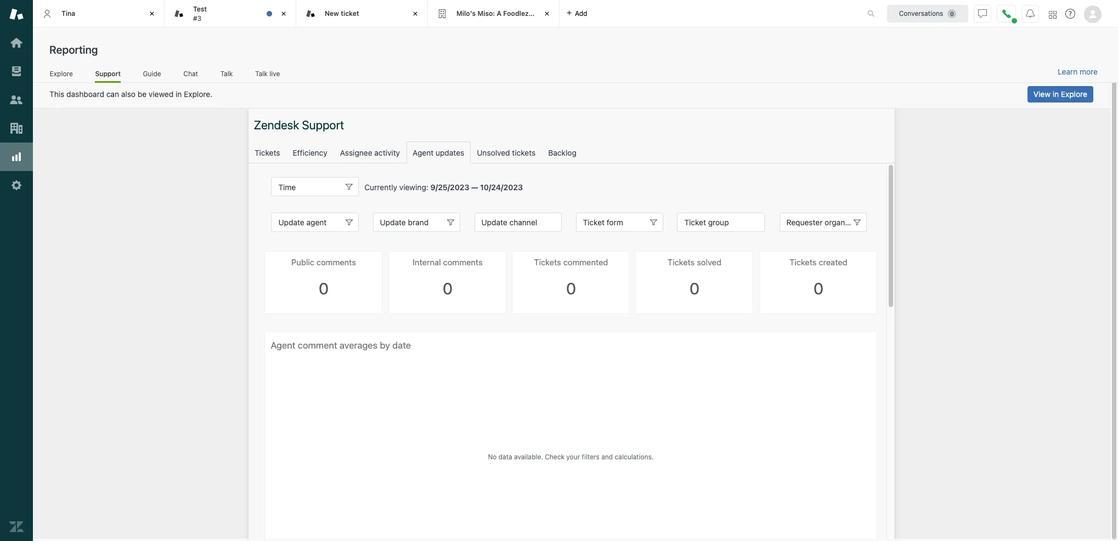 Task type: describe. For each thing, give the bounding box(es) containing it.
new
[[325, 9, 339, 17]]

this
[[49, 89, 64, 99]]

test
[[193, 5, 207, 13]]

live
[[269, 69, 280, 78]]

reporting
[[49, 43, 98, 56]]

learn
[[1058, 67, 1078, 76]]

guide link
[[143, 69, 161, 81]]

views image
[[9, 64, 24, 78]]

tab containing test
[[165, 0, 296, 27]]

organizations image
[[9, 121, 24, 136]]

miso:
[[477, 9, 495, 17]]

this dashboard can also be viewed in explore.
[[49, 89, 212, 99]]

close image for new ticket
[[410, 8, 421, 19]]

ticket
[[341, 9, 359, 17]]

view in explore
[[1033, 89, 1087, 99]]

talk live
[[255, 69, 280, 78]]

viewed
[[149, 89, 173, 99]]

main element
[[0, 0, 33, 541]]

tina
[[61, 9, 75, 17]]

milo's miso: a foodlez subsidiary tab
[[428, 0, 565, 27]]

a
[[497, 9, 501, 17]]

customers image
[[9, 93, 24, 107]]

talk for talk live
[[255, 69, 268, 78]]

talk for talk
[[220, 69, 233, 78]]

zendesk image
[[9, 520, 24, 534]]

get help image
[[1065, 9, 1075, 19]]

dashboard
[[66, 89, 104, 99]]

tina tab
[[33, 0, 165, 27]]

explore.
[[184, 89, 212, 99]]

conversations
[[899, 9, 943, 17]]

talk link
[[220, 69, 233, 81]]

add
[[575, 9, 587, 17]]

milo's
[[456, 9, 476, 17]]

explore inside button
[[1061, 89, 1087, 99]]

chat link
[[183, 69, 198, 81]]



Task type: locate. For each thing, give the bounding box(es) containing it.
in right viewed
[[176, 89, 182, 99]]

1 horizontal spatial talk
[[255, 69, 268, 78]]

talk left the live
[[255, 69, 268, 78]]

0 horizontal spatial explore
[[50, 69, 73, 78]]

button displays agent's chat status as invisible. image
[[978, 9, 987, 18]]

2 close image from the left
[[278, 8, 289, 19]]

close image inside new ticket tab
[[410, 8, 421, 19]]

in
[[176, 89, 182, 99], [1053, 89, 1059, 99]]

#3
[[193, 14, 201, 22]]

view
[[1033, 89, 1051, 99]]

test #3
[[193, 5, 207, 22]]

support
[[95, 69, 121, 78]]

close image for tina
[[146, 8, 157, 19]]

be
[[138, 89, 147, 99]]

explore
[[50, 69, 73, 78], [1061, 89, 1087, 99]]

admin image
[[9, 178, 24, 193]]

2 horizontal spatial close image
[[410, 8, 421, 19]]

new ticket
[[325, 9, 359, 17]]

1 talk from the left
[[220, 69, 233, 78]]

explore up this
[[50, 69, 73, 78]]

in right view
[[1053, 89, 1059, 99]]

1 close image from the left
[[146, 8, 157, 19]]

explore down learn more link
[[1061, 89, 1087, 99]]

new ticket tab
[[296, 0, 428, 27]]

milo's miso: a foodlez subsidiary
[[456, 9, 565, 17]]

1 horizontal spatial close image
[[278, 8, 289, 19]]

support link
[[95, 69, 121, 83]]

guide
[[143, 69, 161, 78]]

view in explore button
[[1027, 86, 1093, 103]]

conversations button
[[887, 5, 968, 22]]

explore link
[[49, 69, 73, 81]]

notifications image
[[1026, 9, 1035, 18]]

get started image
[[9, 36, 24, 50]]

0 vertical spatial explore
[[50, 69, 73, 78]]

add button
[[560, 0, 594, 27]]

talk
[[220, 69, 233, 78], [255, 69, 268, 78]]

0 horizontal spatial talk
[[220, 69, 233, 78]]

close image
[[146, 8, 157, 19], [278, 8, 289, 19], [410, 8, 421, 19]]

1 horizontal spatial in
[[1053, 89, 1059, 99]]

close image left #3
[[146, 8, 157, 19]]

close image inside the tina "tab"
[[146, 8, 157, 19]]

learn more
[[1058, 67, 1098, 76]]

zendesk support image
[[9, 7, 24, 21]]

zendesk products image
[[1049, 11, 1057, 18]]

1 vertical spatial explore
[[1061, 89, 1087, 99]]

learn more link
[[1058, 67, 1098, 77]]

close image
[[541, 8, 552, 19]]

tabs tab list
[[33, 0, 856, 27]]

reporting image
[[9, 150, 24, 164]]

chat
[[183, 69, 198, 78]]

1 in from the left
[[176, 89, 182, 99]]

1 horizontal spatial explore
[[1061, 89, 1087, 99]]

talk live link
[[255, 69, 280, 81]]

2 talk from the left
[[255, 69, 268, 78]]

2 in from the left
[[1053, 89, 1059, 99]]

foodlez
[[503, 9, 529, 17]]

0 horizontal spatial in
[[176, 89, 182, 99]]

tab
[[165, 0, 296, 27]]

talk right the chat
[[220, 69, 233, 78]]

also
[[121, 89, 136, 99]]

more
[[1080, 67, 1098, 76]]

can
[[106, 89, 119, 99]]

close image left the new
[[278, 8, 289, 19]]

subsidiary
[[530, 9, 565, 17]]

3 close image from the left
[[410, 8, 421, 19]]

0 horizontal spatial close image
[[146, 8, 157, 19]]

in inside button
[[1053, 89, 1059, 99]]

close image left milo's at top
[[410, 8, 421, 19]]



Task type: vqa. For each thing, say whether or not it's contained in the screenshot.
the rightmost ON
no



